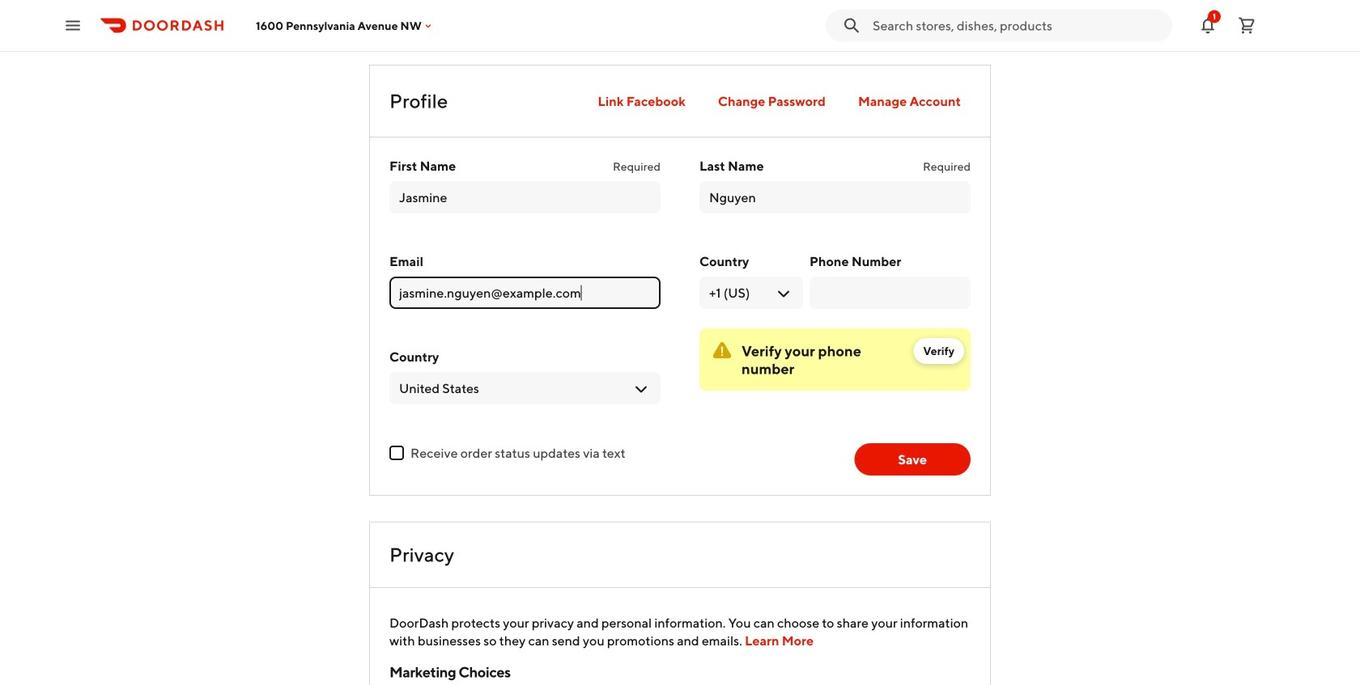 Task type: describe. For each thing, give the bounding box(es) containing it.
notification bell image
[[1199, 16, 1218, 35]]

0 items, open order cart image
[[1237, 16, 1257, 35]]

open menu image
[[63, 16, 83, 35]]



Task type: vqa. For each thing, say whether or not it's contained in the screenshot.
Notification Bell icon
yes



Task type: locate. For each thing, give the bounding box(es) containing it.
status
[[700, 329, 971, 391]]

Store search: begin typing to search for stores available on DoorDash text field
[[873, 17, 1163, 34]]

None text field
[[399, 189, 651, 207], [709, 189, 961, 207], [399, 189, 651, 207], [709, 189, 961, 207]]

None checkbox
[[390, 446, 404, 461]]

None email field
[[399, 284, 651, 302]]



